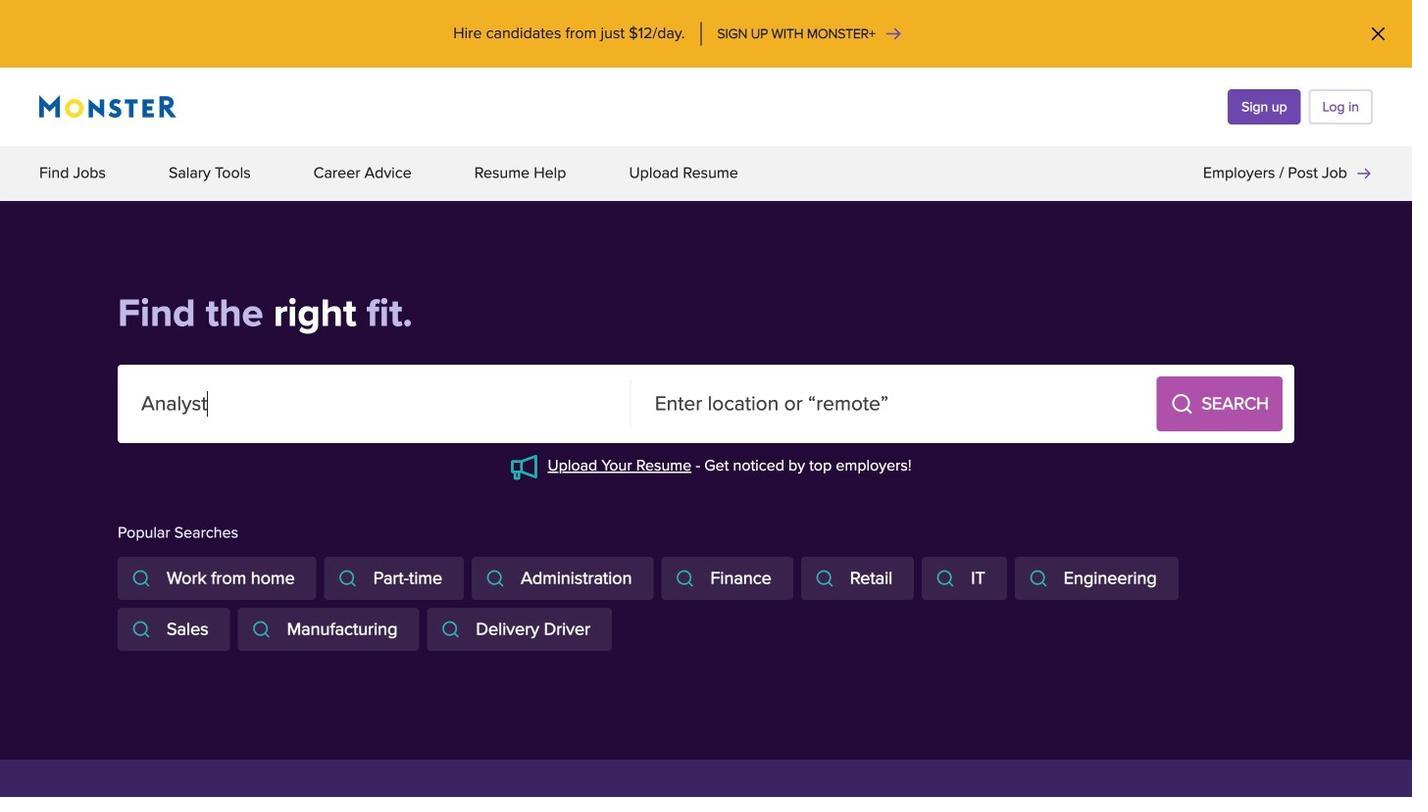 Task type: describe. For each thing, give the bounding box(es) containing it.
monster image
[[39, 95, 177, 119]]

Enter location or "remote" search field
[[631, 365, 1145, 443]]



Task type: vqa. For each thing, say whether or not it's contained in the screenshot.
MENU BAR
no



Task type: locate. For each thing, give the bounding box(es) containing it.
Search jobs, keywords, companies search field
[[118, 365, 631, 443]]



